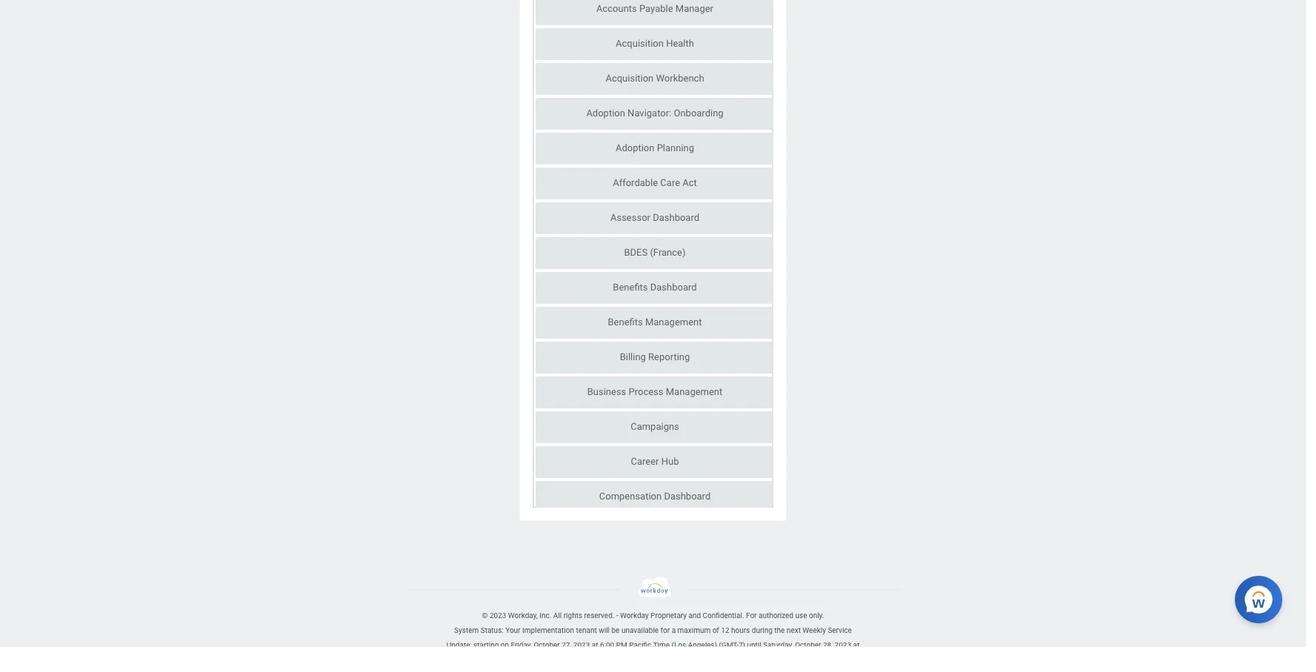 Task type: locate. For each thing, give the bounding box(es) containing it.
compensation dashboard link
[[535, 481, 774, 513]]

1 vertical spatial dashboard
[[650, 282, 697, 293]]

of
[[713, 626, 720, 635]]

adoption
[[586, 108, 625, 119], [615, 143, 654, 154]]

hub
[[661, 456, 679, 467]]

management down reporting in the bottom of the page
[[666, 387, 722, 398]]

health
[[666, 38, 694, 49]]

12
[[721, 626, 730, 635]]

be
[[612, 626, 620, 635]]

workday
[[620, 611, 649, 620]]

acquisition for acquisition health
[[616, 38, 664, 49]]

2 october from the left
[[795, 641, 822, 647]]

2023 right ©
[[490, 611, 506, 620]]

adoption up affordable
[[615, 143, 654, 154]]

service
[[828, 626, 852, 635]]

pacific
[[629, 641, 652, 647]]

act
[[682, 178, 697, 189]]

dashboard down care
[[653, 212, 699, 223]]

-
[[617, 611, 619, 620]]

career
[[631, 456, 659, 467]]

dashboard
[[653, 212, 699, 223], [650, 282, 697, 293], [664, 491, 711, 502]]

bdes
[[624, 247, 648, 258]]

0 vertical spatial acquisition
[[616, 38, 664, 49]]

1 vertical spatial acquisition
[[605, 73, 654, 84]]

weekly
[[803, 626, 826, 635]]

the
[[775, 626, 785, 635]]

(los
[[672, 641, 686, 647]]

1 horizontal spatial october
[[795, 641, 822, 647]]

2 vertical spatial dashboard
[[664, 491, 711, 502]]

acquisition up navigator:
[[605, 73, 654, 84]]

acquisition inside "link"
[[616, 38, 664, 49]]

acquisition for acquisition workbench
[[605, 73, 654, 84]]

business
[[587, 387, 626, 398]]

7)
[[739, 641, 746, 647]]

saturday,
[[763, 641, 794, 647]]

adoption for adoption navigator: onboarding
[[586, 108, 625, 119]]

acquisition down accounts payable manager link
[[616, 38, 664, 49]]

compensation dashboard
[[599, 491, 711, 502]]

(france)
[[650, 247, 686, 258]]

time
[[653, 641, 670, 647]]

until
[[747, 641, 762, 647]]

workday,
[[508, 611, 538, 620]]

reserved.
[[584, 611, 615, 620]]

1 vertical spatial adoption
[[615, 143, 654, 154]]

footer containing © 2023 workday, inc. all rights reserved. - workday proprietary and confidential. for authorized use only. system status: your implementation tenant will be unavailable for a maximum of 12 hours during the next weekly service update; starting on friday, october 27, 2023 at 6:00 pm pacific time (los angeles) (gmt-7) until saturday, october 28, 2023 a
[[0, 576, 1307, 647]]

care
[[660, 178, 680, 189]]

october down weekly on the bottom of the page
[[795, 641, 822, 647]]

management
[[645, 317, 702, 328], [666, 387, 722, 398]]

dashboard down hub
[[664, 491, 711, 502]]

0 vertical spatial dashboard
[[653, 212, 699, 223]]

0 horizontal spatial october
[[534, 641, 560, 647]]

bdes (france) link
[[535, 238, 774, 269]]

dashboard down (france)
[[650, 282, 697, 293]]

footer
[[0, 576, 1307, 647]]

billing reporting
[[620, 352, 690, 363]]

only.
[[809, 611, 824, 620]]

adoption left navigator:
[[586, 108, 625, 119]]

authorized
[[759, 611, 794, 620]]

use
[[796, 611, 807, 620]]

(gmt-
[[719, 641, 739, 647]]

starting
[[474, 641, 499, 647]]

adoption planning link
[[535, 133, 774, 165]]

acquisition workbench
[[605, 73, 704, 84]]

management up reporting in the bottom of the page
[[645, 317, 702, 328]]

october
[[534, 641, 560, 647], [795, 641, 822, 647]]

benefits up billing
[[608, 317, 643, 328]]

2023
[[490, 611, 506, 620], [574, 641, 590, 647], [835, 641, 852, 647]]

at
[[592, 641, 598, 647]]

acquisition workbench link
[[535, 63, 774, 95]]

benefits
[[613, 282, 648, 293], [608, 317, 643, 328]]

adoption navigator: onboarding link
[[535, 98, 774, 130]]

acquisition health link
[[535, 29, 774, 60]]

on
[[501, 641, 509, 647]]

0 vertical spatial benefits
[[613, 282, 648, 293]]

manager
[[675, 3, 713, 14]]

career hub
[[631, 456, 679, 467]]

reporting
[[648, 352, 690, 363]]

benefits down the bdes
[[613, 282, 648, 293]]

acquisition
[[616, 38, 664, 49], [605, 73, 654, 84]]

2023 down service
[[835, 641, 852, 647]]

2023 left at
[[574, 641, 590, 647]]

assessor
[[610, 212, 650, 223]]

0 vertical spatial adoption
[[586, 108, 625, 119]]

1 vertical spatial benefits
[[608, 317, 643, 328]]

0 horizontal spatial 2023
[[490, 611, 506, 620]]

during
[[752, 626, 773, 635]]

all
[[554, 611, 562, 620]]

october down implementation
[[534, 641, 560, 647]]

navigator:
[[627, 108, 671, 119]]



Task type: describe. For each thing, give the bounding box(es) containing it.
tenant
[[576, 626, 597, 635]]

angeles)
[[688, 641, 717, 647]]

and
[[689, 611, 701, 620]]

affordable care act
[[613, 178, 697, 189]]

pm
[[616, 641, 628, 647]]

accounts payable manager
[[596, 3, 713, 14]]

compensation
[[599, 491, 662, 502]]

campaigns
[[630, 421, 679, 432]]

2 horizontal spatial 2023
[[835, 641, 852, 647]]

1 vertical spatial management
[[666, 387, 722, 398]]

benefits for benefits dashboard
[[613, 282, 648, 293]]

billing
[[620, 352, 646, 363]]

adoption navigator: onboarding
[[586, 108, 723, 119]]

benefits management link
[[535, 307, 774, 339]]

planning
[[657, 143, 694, 154]]

assessor dashboard link
[[535, 203, 774, 235]]

accounts payable manager link
[[535, 0, 774, 26]]

for
[[746, 611, 757, 620]]

inc.
[[540, 611, 552, 620]]

benefits dashboard
[[613, 282, 697, 293]]

proprietary
[[651, 611, 687, 620]]

unavailable
[[622, 626, 659, 635]]

0 vertical spatial management
[[645, 317, 702, 328]]

1 horizontal spatial 2023
[[574, 641, 590, 647]]

billing reporting link
[[535, 342, 774, 374]]

accounts
[[596, 3, 637, 14]]

affordable care act link
[[535, 168, 774, 200]]

rights
[[564, 611, 583, 620]]

dashboard for compensation dashboard
[[664, 491, 711, 502]]

maximum
[[678, 626, 711, 635]]

implementation
[[522, 626, 574, 635]]

28,
[[823, 641, 833, 647]]

© 2023 workday, inc. all rights reserved. - workday proprietary and confidential. for authorized use only. system status: your implementation tenant will be unavailable for a maximum of 12 hours during the next weekly service update; starting on friday, october 27, 2023 at 6:00 pm pacific time (los angeles) (gmt-7) until saturday, october 28, 2023 a
[[447, 611, 860, 647]]

6:00
[[600, 641, 615, 647]]

status:
[[481, 626, 504, 635]]

payable
[[639, 3, 673, 14]]

acquisition health
[[616, 38, 694, 49]]

business process management
[[587, 387, 722, 398]]

campaigns link
[[535, 412, 774, 444]]

adoption planning
[[615, 143, 694, 154]]

for
[[661, 626, 670, 635]]

business process management link
[[535, 377, 774, 409]]

assessor dashboard
[[610, 212, 699, 223]]

1 october from the left
[[534, 641, 560, 647]]

benefits dashboard link
[[535, 272, 774, 304]]

onboarding
[[674, 108, 723, 119]]

27,
[[562, 641, 572, 647]]

affordable
[[613, 178, 658, 189]]

will
[[599, 626, 610, 635]]

career hub link
[[535, 447, 774, 478]]

hours
[[732, 626, 750, 635]]

bdes (france)
[[624, 247, 686, 258]]

system
[[454, 626, 479, 635]]

confidential.
[[703, 611, 744, 620]]

©
[[482, 611, 488, 620]]

adoption for adoption planning
[[615, 143, 654, 154]]

your
[[506, 626, 521, 635]]

a
[[672, 626, 676, 635]]

dashboard for benefits dashboard
[[650, 282, 697, 293]]

process
[[629, 387, 663, 398]]

benefits for benefits management
[[608, 317, 643, 328]]

friday,
[[511, 641, 532, 647]]

update;
[[447, 641, 472, 647]]

benefits management
[[608, 317, 702, 328]]

dashboard for assessor dashboard
[[653, 212, 699, 223]]

workbench
[[656, 73, 704, 84]]

next
[[787, 626, 801, 635]]



Task type: vqa. For each thing, say whether or not it's contained in the screenshot.
Hertz
no



